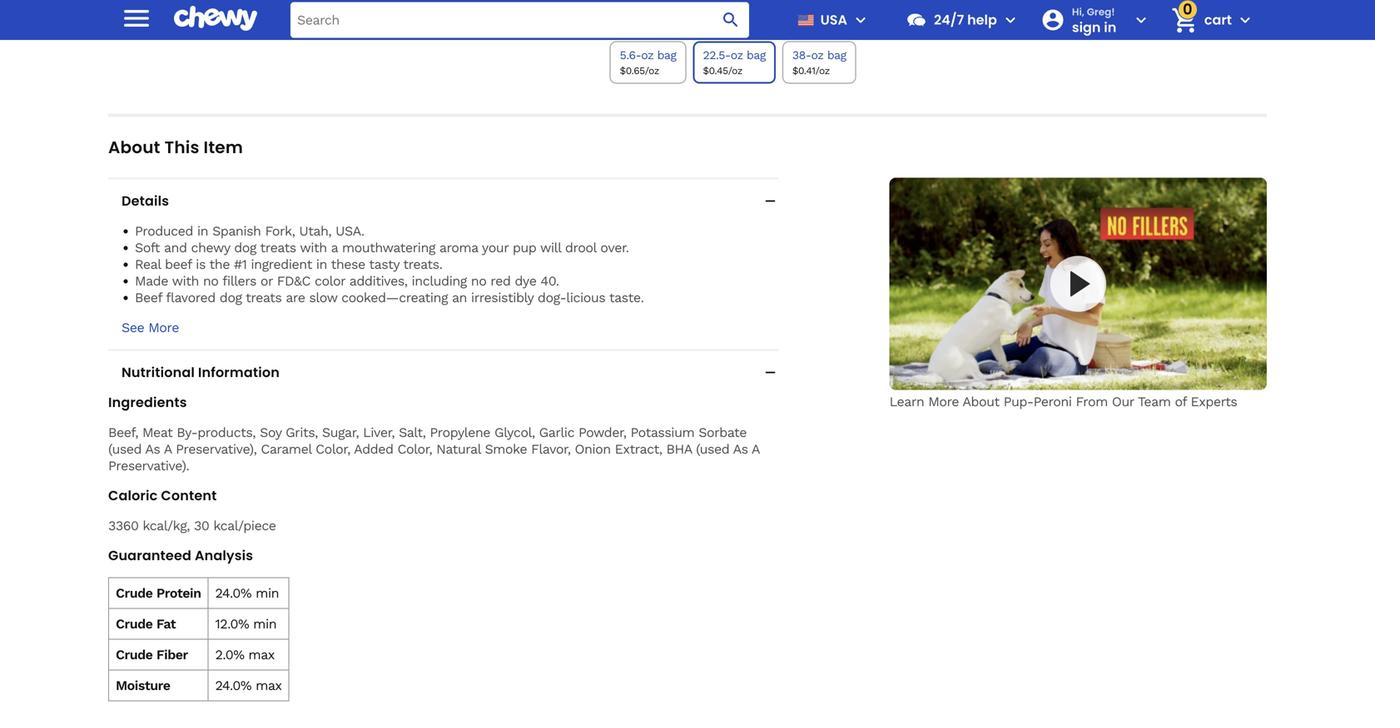 Task type: vqa. For each thing, say whether or not it's contained in the screenshot.
Pup
yes



Task type: describe. For each thing, give the bounding box(es) containing it.
item
[[204, 136, 243, 159]]

added
[[354, 441, 394, 457]]

will
[[540, 240, 561, 256]]

drool
[[565, 240, 597, 256]]

account menu image
[[1132, 10, 1152, 30]]

24.0% for 24.0% min
[[215, 586, 252, 601]]

experts
[[1191, 394, 1238, 410]]

2 a from the left
[[752, 441, 760, 457]]

information
[[198, 363, 280, 382]]

1 vertical spatial with
[[172, 273, 199, 289]]

produced in spanish fork, utah, usa. soft and chewy dog treats with a mouthwatering aroma your pup will drool over. real beef is the #1 ingredient in these tasty treats. made with no fillers or fd&c color additives, including no red dye 40. beef flavored dog treats are slow cooked—creating an irresistibly dog-licious taste.
[[135, 223, 644, 306]]

group containing 5.6-oz bag
[[607, 38, 963, 87]]

learn more about pup-peroni from our team of experts
[[890, 394, 1238, 410]]

pup
[[513, 240, 537, 256]]

sugar,
[[322, 425, 359, 441]]

and
[[164, 240, 187, 256]]

potassium
[[631, 425, 695, 441]]

38-oz bag $0.41/oz
[[793, 48, 847, 77]]

crude fat
[[116, 616, 176, 632]]

1 vertical spatial in
[[316, 257, 327, 272]]

hi,
[[1073, 5, 1085, 19]]

caloric content
[[108, 486, 217, 505]]

are
[[286, 290, 305, 306]]

24/7 help
[[934, 10, 998, 29]]

of
[[1175, 394, 1187, 410]]

tasty
[[369, 257, 400, 272]]

crude for crude protein
[[116, 586, 153, 601]]

0 vertical spatial treats
[[260, 240, 296, 256]]

oz for 22.5-
[[731, 48, 743, 62]]

2 color, from the left
[[398, 441, 432, 457]]

glycol,
[[495, 425, 535, 441]]

liver,
[[363, 425, 395, 441]]

22.5-oz bag $0.45/oz
[[703, 48, 766, 77]]

pup-
[[1004, 394, 1034, 410]]

crude for crude fiber
[[116, 647, 153, 663]]

0 vertical spatial in
[[197, 223, 208, 239]]

chewy
[[191, 240, 230, 256]]

over.
[[601, 240, 629, 256]]

guaranteed analysis
[[108, 546, 253, 565]]

an
[[452, 290, 467, 306]]

2 as from the left
[[733, 441, 748, 457]]

our
[[1113, 394, 1135, 410]]

red
[[491, 273, 511, 289]]

guaranteed
[[108, 546, 192, 565]]

24.0% min
[[215, 586, 279, 601]]

ingredient
[[251, 257, 312, 272]]

grits,
[[286, 425, 318, 441]]

including
[[412, 273, 467, 289]]

learn
[[890, 394, 925, 410]]

slow
[[309, 290, 337, 306]]

details image
[[762, 193, 779, 210]]

1 no from the left
[[203, 273, 219, 289]]

natural
[[437, 441, 481, 457]]

1 as from the left
[[145, 441, 160, 457]]

chewy support image
[[906, 9, 928, 31]]

hi, greg! sign in
[[1073, 5, 1117, 36]]

min for 12.0% min
[[253, 616, 277, 632]]

12.0%
[[215, 616, 249, 632]]

$0.41/oz
[[793, 65, 830, 77]]

protein
[[156, 586, 201, 601]]

onion
[[575, 441, 611, 457]]

1 vertical spatial dog
[[220, 290, 242, 306]]

items image
[[1170, 6, 1200, 35]]

the
[[209, 257, 230, 272]]

fat
[[156, 616, 176, 632]]

fiber
[[156, 647, 188, 663]]

40.
[[541, 273, 559, 289]]

0 vertical spatial with
[[300, 240, 327, 256]]

caloric
[[108, 486, 158, 505]]

1 vertical spatial treats
[[246, 290, 282, 306]]

usa.
[[336, 223, 365, 239]]

beef
[[135, 290, 162, 306]]

by-
[[177, 425, 198, 441]]

smoke
[[485, 441, 527, 457]]

ingredients
[[108, 393, 187, 412]]

fillers
[[222, 273, 256, 289]]

oz for 38-
[[812, 48, 824, 62]]

dog-
[[538, 290, 567, 306]]

greg!
[[1087, 5, 1116, 19]]

taste.
[[610, 290, 644, 306]]

color
[[315, 273, 345, 289]]

submit search image
[[721, 10, 741, 30]]

see
[[122, 320, 144, 336]]

24/7 help link
[[899, 0, 998, 40]]

cooked—creating
[[342, 290, 448, 306]]

preservative).
[[108, 458, 189, 474]]

irresistibly
[[471, 290, 534, 306]]

5.6-
[[620, 48, 642, 62]]



Task type: locate. For each thing, give the bounding box(es) containing it.
24.0% up 12.0% in the bottom of the page
[[215, 586, 252, 601]]

1 horizontal spatial more
[[929, 394, 959, 410]]

max for 24.0% max
[[256, 678, 282, 694]]

2 vertical spatial crude
[[116, 647, 153, 663]]

as up preservative). at the left
[[145, 441, 160, 457]]

color, down 'salt,'
[[398, 441, 432, 457]]

preservative),
[[176, 441, 257, 457]]

dog down fillers
[[220, 290, 242, 306]]

1 vertical spatial crude
[[116, 616, 153, 632]]

1 horizontal spatial (used
[[696, 441, 730, 457]]

3360
[[108, 518, 139, 534]]

3 bag from the left
[[828, 48, 847, 62]]

2 horizontal spatial oz
[[812, 48, 824, 62]]

crude for crude fat
[[116, 616, 153, 632]]

menu image inside "usa" popup button
[[851, 10, 871, 30]]

12.0% min
[[215, 616, 277, 632]]

usa button
[[791, 0, 871, 40]]

additives,
[[350, 273, 408, 289]]

meat
[[142, 425, 173, 441]]

no down the
[[203, 273, 219, 289]]

moisture
[[116, 678, 170, 694]]

max for 2.0% max
[[249, 647, 275, 663]]

1 color, from the left
[[316, 441, 350, 457]]

1 vertical spatial about
[[963, 394, 1000, 410]]

treats
[[260, 240, 296, 256], [246, 290, 282, 306]]

0 horizontal spatial color,
[[316, 441, 350, 457]]

$0.65/oz
[[620, 65, 660, 77]]

beef,
[[108, 425, 138, 441]]

see more
[[122, 320, 179, 336]]

a
[[164, 441, 172, 457], [752, 441, 760, 457]]

mouthwatering
[[342, 240, 435, 256]]

1 horizontal spatial oz
[[731, 48, 743, 62]]

crude left fat
[[116, 616, 153, 632]]

0 vertical spatial min
[[256, 586, 279, 601]]

1 horizontal spatial no
[[471, 273, 487, 289]]

3 oz from the left
[[812, 48, 824, 62]]

2 no from the left
[[471, 273, 487, 289]]

24.0% for 24.0% max
[[215, 678, 252, 694]]

about
[[108, 136, 160, 159], [963, 394, 1000, 410]]

your
[[482, 240, 509, 256]]

beef, meat by-products, soy grits, sugar, liver, salt, propylene glycol, garlic powder, potassium sorbate (used as a preservative), caramel color, added color, natural smoke flavor, onion extract, bha (used as a preservative).
[[108, 425, 760, 474]]

with up flavored
[[172, 273, 199, 289]]

1 horizontal spatial as
[[733, 441, 748, 457]]

about left this
[[108, 136, 160, 159]]

kcal/piece
[[213, 518, 276, 534]]

fork,
[[265, 223, 295, 239]]

Search text field
[[291, 2, 749, 38]]

soft
[[135, 240, 160, 256]]

cart link
[[1165, 0, 1233, 40]]

peroni
[[1034, 394, 1072, 410]]

nutritional information image
[[762, 364, 779, 381]]

nutritional
[[122, 363, 195, 382]]

or
[[261, 273, 273, 289]]

no left red
[[471, 273, 487, 289]]

min for 24.0% min
[[256, 586, 279, 601]]

2 oz from the left
[[731, 48, 743, 62]]

more for learn
[[929, 394, 959, 410]]

crude up the moisture at the bottom left of page
[[116, 647, 153, 663]]

spanish
[[212, 223, 261, 239]]

details
[[122, 192, 169, 210]]

1 (used from the left
[[108, 441, 142, 457]]

1 vertical spatial max
[[256, 678, 282, 694]]

0 vertical spatial more
[[148, 320, 179, 336]]

menu image
[[120, 1, 153, 35], [851, 10, 871, 30]]

analysis
[[195, 546, 253, 565]]

bag for 5.6-oz bag
[[658, 48, 677, 62]]

color, down sugar,
[[316, 441, 350, 457]]

a down 'meat'
[[164, 441, 172, 457]]

crude protein
[[116, 586, 201, 601]]

0 horizontal spatial about
[[108, 136, 160, 159]]

max
[[249, 647, 275, 663], [256, 678, 282, 694]]

bag inside 5.6-oz bag $0.65/oz
[[658, 48, 677, 62]]

2 (used from the left
[[696, 441, 730, 457]]

bag up the $0.41/oz
[[828, 48, 847, 62]]

min
[[256, 586, 279, 601], [253, 616, 277, 632]]

this
[[165, 136, 200, 159]]

produced
[[135, 223, 193, 239]]

30
[[194, 518, 209, 534]]

0 horizontal spatial no
[[203, 273, 219, 289]]

oz inside '22.5-oz bag $0.45/oz'
[[731, 48, 743, 62]]

1 horizontal spatial with
[[300, 240, 327, 256]]

#1
[[234, 257, 247, 272]]

oz up $0.45/oz
[[731, 48, 743, 62]]

aroma
[[440, 240, 478, 256]]

in up chewy
[[197, 223, 208, 239]]

0 horizontal spatial oz
[[642, 48, 654, 62]]

bag inside '22.5-oz bag $0.45/oz'
[[747, 48, 766, 62]]

oz for 5.6-
[[642, 48, 654, 62]]

1 horizontal spatial in
[[316, 257, 327, 272]]

more for see
[[148, 320, 179, 336]]

crude fiber
[[116, 647, 188, 663]]

licious
[[567, 290, 606, 306]]

1 horizontal spatial color,
[[398, 441, 432, 457]]

utah,
[[299, 223, 332, 239]]

is
[[196, 257, 206, 272]]

2 horizontal spatial bag
[[828, 48, 847, 62]]

$0.45/oz
[[703, 65, 743, 77]]

with
[[300, 240, 327, 256], [172, 273, 199, 289]]

from
[[1076, 394, 1108, 410]]

0 horizontal spatial in
[[197, 223, 208, 239]]

Product search field
[[291, 2, 749, 38]]

help menu image
[[1001, 10, 1021, 30]]

1 bag from the left
[[658, 48, 677, 62]]

group
[[607, 38, 963, 87]]

(used down beef,
[[108, 441, 142, 457]]

in
[[1105, 18, 1117, 36]]

usa
[[821, 10, 848, 29]]

2 crude from the top
[[116, 616, 153, 632]]

min up 12.0% min
[[256, 586, 279, 601]]

(used down sorbate
[[696, 441, 730, 457]]

0 horizontal spatial a
[[164, 441, 172, 457]]

1 horizontal spatial menu image
[[851, 10, 871, 30]]

treats down or
[[246, 290, 282, 306]]

0 horizontal spatial more
[[148, 320, 179, 336]]

in up color
[[316, 257, 327, 272]]

with down utah,
[[300, 240, 327, 256]]

0 horizontal spatial with
[[172, 273, 199, 289]]

0 vertical spatial max
[[249, 647, 275, 663]]

0 horizontal spatial (used
[[108, 441, 142, 457]]

max right 2.0%
[[249, 647, 275, 663]]

dog
[[234, 240, 256, 256], [220, 290, 242, 306]]

help
[[968, 10, 998, 29]]

crude up crude fat
[[116, 586, 153, 601]]

0 horizontal spatial menu image
[[120, 1, 153, 35]]

oz up $0.65/oz at the top
[[642, 48, 654, 62]]

cart
[[1205, 10, 1233, 29]]

1 24.0% from the top
[[215, 586, 252, 601]]

1 horizontal spatial a
[[752, 441, 760, 457]]

24/7
[[934, 10, 965, 29]]

1 vertical spatial min
[[253, 616, 277, 632]]

flavored
[[166, 290, 216, 306]]

1 horizontal spatial bag
[[747, 48, 766, 62]]

0 vertical spatial dog
[[234, 240, 256, 256]]

1 oz from the left
[[642, 48, 654, 62]]

about left 'pup-'
[[963, 394, 1000, 410]]

fd&c
[[277, 273, 311, 289]]

in
[[197, 223, 208, 239], [316, 257, 327, 272]]

2 24.0% from the top
[[215, 678, 252, 694]]

3360 kcal/kg, 30 kcal/piece
[[108, 518, 276, 534]]

3 crude from the top
[[116, 647, 153, 663]]

bag right 22.5-
[[747, 48, 766, 62]]

treats down fork,
[[260, 240, 296, 256]]

0 vertical spatial 24.0%
[[215, 586, 252, 601]]

oz inside 5.6-oz bag $0.65/oz
[[642, 48, 654, 62]]

24.0% down 2.0%
[[215, 678, 252, 694]]

extract,
[[615, 441, 663, 457]]

5.6-oz bag $0.65/oz
[[620, 48, 677, 77]]

as down sorbate
[[733, 441, 748, 457]]

1 crude from the top
[[116, 586, 153, 601]]

0 horizontal spatial as
[[145, 441, 160, 457]]

chewy home image
[[174, 0, 257, 37]]

menu image left chewy home image on the top
[[120, 1, 153, 35]]

a right bha
[[752, 441, 760, 457]]

real
[[135, 257, 161, 272]]

22.5-
[[703, 48, 731, 62]]

min right 12.0% in the bottom of the page
[[253, 616, 277, 632]]

38-
[[793, 48, 812, 62]]

2.0%
[[215, 647, 244, 663]]

sorbate
[[699, 425, 747, 441]]

about this item
[[108, 136, 243, 159]]

1 vertical spatial more
[[929, 394, 959, 410]]

bag for 38-oz bag
[[828, 48, 847, 62]]

propylene
[[430, 425, 491, 441]]

more right learn
[[929, 394, 959, 410]]

bag up $0.65/oz at the top
[[658, 48, 677, 62]]

bag inside 38-oz bag $0.41/oz
[[828, 48, 847, 62]]

0 vertical spatial about
[[108, 136, 160, 159]]

1 a from the left
[[164, 441, 172, 457]]

menu image right usa
[[851, 10, 871, 30]]

oz inside 38-oz bag $0.41/oz
[[812, 48, 824, 62]]

1 vertical spatial 24.0%
[[215, 678, 252, 694]]

dog up #1 on the left of page
[[234, 240, 256, 256]]

dye
[[515, 273, 537, 289]]

cart menu image
[[1236, 10, 1256, 30]]

0 horizontal spatial bag
[[658, 48, 677, 62]]

more right see
[[148, 320, 179, 336]]

24.0%
[[215, 586, 252, 601], [215, 678, 252, 694]]

2.0% max
[[215, 647, 275, 663]]

oz up the $0.41/oz
[[812, 48, 824, 62]]

flavor,
[[531, 441, 571, 457]]

bag for 22.5-oz bag
[[747, 48, 766, 62]]

0 vertical spatial crude
[[116, 586, 153, 601]]

bha
[[667, 441, 692, 457]]

kcal/kg,
[[143, 518, 190, 534]]

beef
[[165, 257, 192, 272]]

1 horizontal spatial about
[[963, 394, 1000, 410]]

max down 2.0% max
[[256, 678, 282, 694]]

caramel
[[261, 441, 312, 457]]

2 bag from the left
[[747, 48, 766, 62]]

salt,
[[399, 425, 426, 441]]



